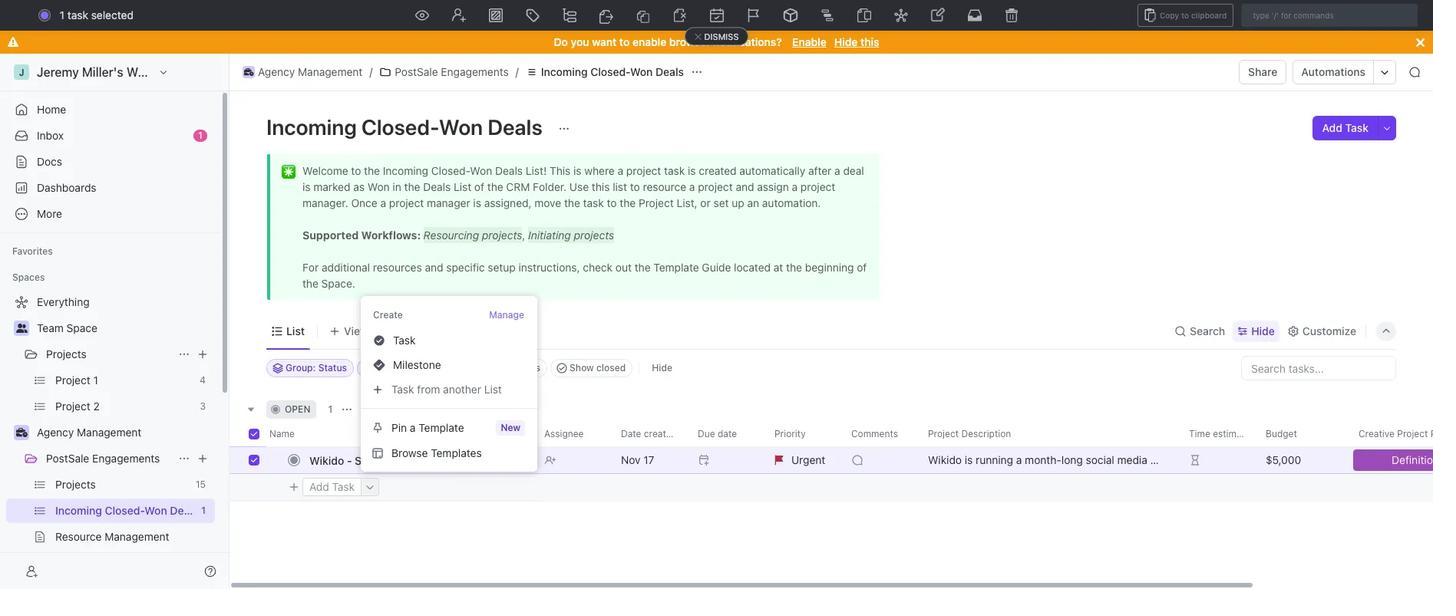 Task type: describe. For each thing, give the bounding box(es) containing it.
projects
[[46, 348, 87, 361]]

incoming closed-won deals link
[[522, 63, 688, 81]]

wikido - social media campaign
[[310, 454, 473, 467]]

automations button
[[1294, 61, 1374, 84]]

upgrade
[[1245, 8, 1289, 22]]

postsale engagements inside sidebar navigation
[[46, 452, 160, 465]]

pin a template
[[392, 422, 464, 435]]

1 task selected
[[60, 8, 134, 22]]

business time image inside agency management link
[[244, 68, 254, 76]]

1 horizontal spatial engagements
[[441, 65, 509, 78]]

0 vertical spatial add task button
[[1314, 116, 1379, 141]]

1 horizontal spatial add task
[[375, 404, 416, 415]]

-
[[347, 454, 352, 467]]

1 vertical spatial incoming closed-won deals
[[266, 114, 547, 140]]

1 horizontal spatial deals
[[656, 65, 684, 78]]

2 / from the left
[[516, 65, 519, 78]]

0 horizontal spatial 1
[[60, 8, 65, 22]]

create
[[373, 310, 403, 321]]

add task for top 'add task' button
[[1323, 121, 1369, 134]]

from
[[417, 383, 440, 396]]

$5,000 button
[[1257, 447, 1350, 475]]

list inside dropdown button
[[484, 383, 502, 396]]

1 horizontal spatial closed-
[[591, 65, 631, 78]]

upgrade link
[[1224, 5, 1297, 26]]

home link
[[6, 98, 215, 122]]

postsale inside sidebar navigation
[[46, 452, 89, 465]]

share button
[[1240, 60, 1288, 84]]

inbox
[[37, 129, 64, 142]]

this
[[861, 35, 880, 48]]

enable
[[633, 35, 667, 48]]

add task for the bottom 'add task' button
[[310, 481, 355, 494]]

hide button
[[1234, 321, 1280, 342]]

2 vertical spatial add
[[310, 481, 329, 494]]

task from another list
[[392, 383, 502, 396]]

task from another list button
[[367, 378, 532, 402]]

0 vertical spatial postsale engagements
[[395, 65, 509, 78]]

agency management inside sidebar navigation
[[37, 426, 142, 439]]

want
[[592, 35, 617, 48]]

search...
[[704, 8, 748, 22]]

social
[[355, 454, 386, 467]]

search
[[1190, 324, 1226, 338]]

dashboards link
[[6, 176, 215, 200]]

notifications?
[[714, 35, 782, 48]]

list link
[[283, 321, 305, 342]]

2 horizontal spatial add
[[1323, 121, 1343, 134]]

0 vertical spatial agency management
[[258, 65, 363, 78]]

0 vertical spatial management
[[298, 65, 363, 78]]

a
[[410, 422, 416, 435]]

hide button
[[646, 359, 679, 378]]

templates
[[431, 447, 482, 460]]

management inside sidebar navigation
[[77, 426, 142, 439]]

task
[[67, 8, 88, 22]]

user group image
[[16, 324, 27, 333]]

task inside dropdown button
[[392, 383, 414, 396]]

docs
[[37, 155, 62, 168]]

1 vertical spatial postsale engagements link
[[46, 447, 172, 472]]

dismiss
[[705, 31, 739, 41]]

share
[[1249, 65, 1278, 78]]

⌘k
[[879, 8, 896, 22]]



Task type: vqa. For each thing, say whether or not it's contained in the screenshot.
tab list
no



Task type: locate. For each thing, give the bounding box(es) containing it.
milestone
[[393, 359, 441, 372]]

hide inside button
[[652, 362, 673, 374]]

1 horizontal spatial new
[[1325, 8, 1347, 22]]

open
[[285, 404, 311, 415]]

new up browse templates button
[[501, 422, 521, 434]]

0 vertical spatial list
[[286, 324, 305, 338]]

favorites button
[[6, 243, 59, 261]]

1 vertical spatial won
[[439, 114, 483, 140]]

task down -
[[332, 481, 355, 494]]

1 vertical spatial deals
[[488, 114, 543, 140]]

task left from
[[392, 383, 414, 396]]

closed-
[[591, 65, 631, 78], [362, 114, 439, 140]]

incoming
[[541, 65, 588, 78], [266, 114, 357, 140]]

incoming inside incoming closed-won deals link
[[541, 65, 588, 78]]

1 vertical spatial add
[[375, 404, 393, 415]]

hide inside dropdown button
[[1252, 324, 1276, 338]]

task button
[[367, 329, 532, 353]]

1 vertical spatial closed-
[[362, 114, 439, 140]]

1 vertical spatial agency management
[[37, 426, 142, 439]]

1 horizontal spatial won
[[631, 65, 653, 78]]

business time image inside sidebar navigation
[[16, 429, 27, 438]]

dashboards
[[37, 181, 96, 194]]

/
[[370, 65, 373, 78], [516, 65, 519, 78]]

manage button
[[489, 309, 525, 323]]

team space link
[[37, 316, 212, 341]]

add task down wikido
[[310, 481, 355, 494]]

campaign
[[422, 454, 473, 467]]

1 / from the left
[[370, 65, 373, 78]]

do
[[554, 35, 568, 48]]

1 vertical spatial add task button
[[356, 401, 422, 419]]

1 horizontal spatial agency
[[258, 65, 295, 78]]

0 horizontal spatial list
[[286, 324, 305, 338]]

tree inside sidebar navigation
[[6, 290, 215, 590]]

1 vertical spatial postsale
[[46, 452, 89, 465]]

0 horizontal spatial postsale engagements link
[[46, 447, 172, 472]]

0 horizontal spatial business time image
[[16, 429, 27, 438]]

add task up pin
[[375, 404, 416, 415]]

1 vertical spatial hide
[[1252, 324, 1276, 338]]

projects link
[[46, 343, 172, 367]]

manage
[[489, 310, 525, 321]]

list inside "link"
[[286, 324, 305, 338]]

0 horizontal spatial /
[[370, 65, 373, 78]]

1 vertical spatial engagements
[[92, 452, 160, 465]]

task inside button
[[393, 334, 416, 347]]

another
[[443, 383, 481, 396]]

1 vertical spatial management
[[77, 426, 142, 439]]

0 vertical spatial closed-
[[591, 65, 631, 78]]

0 horizontal spatial agency
[[37, 426, 74, 439]]

0 vertical spatial new
[[1325, 8, 1347, 22]]

0 horizontal spatial incoming
[[266, 114, 357, 140]]

template
[[419, 422, 464, 435]]

0 horizontal spatial postsale engagements
[[46, 452, 160, 465]]

1 horizontal spatial agency management
[[258, 65, 363, 78]]

sidebar navigation
[[0, 54, 230, 590]]

management
[[298, 65, 363, 78], [77, 426, 142, 439]]

incoming closed-won deals
[[541, 65, 684, 78], [266, 114, 547, 140]]

0 horizontal spatial agency management
[[37, 426, 142, 439]]

add down "automations" button
[[1323, 121, 1343, 134]]

2 horizontal spatial hide
[[1252, 324, 1276, 338]]

2 vertical spatial add task
[[310, 481, 355, 494]]

0 horizontal spatial deals
[[488, 114, 543, 140]]

add down wikido
[[310, 481, 329, 494]]

2 horizontal spatial 1
[[328, 404, 333, 415]]

1 horizontal spatial list
[[484, 383, 502, 396]]

0 horizontal spatial engagements
[[92, 452, 160, 465]]

1 vertical spatial agency
[[37, 426, 74, 439]]

1 horizontal spatial management
[[298, 65, 363, 78]]

0 vertical spatial add task
[[1323, 121, 1369, 134]]

customize button
[[1283, 321, 1362, 342]]

favorites
[[12, 246, 53, 257]]

customize
[[1303, 324, 1357, 338]]

2 vertical spatial add task button
[[303, 478, 361, 497]]

milestone button
[[367, 353, 532, 378]]

add task
[[1323, 121, 1369, 134], [375, 404, 416, 415], [310, 481, 355, 494]]

$5,000
[[1266, 454, 1302, 467]]

automations
[[1302, 65, 1366, 78]]

agency management link
[[239, 63, 367, 81], [37, 421, 212, 445]]

0 vertical spatial won
[[631, 65, 653, 78]]

task up pin
[[395, 404, 416, 415]]

new
[[1325, 8, 1347, 22], [501, 422, 521, 434]]

agency inside tree
[[37, 426, 74, 439]]

0 vertical spatial engagements
[[441, 65, 509, 78]]

add
[[1323, 121, 1343, 134], [375, 404, 393, 415], [310, 481, 329, 494]]

business time image
[[244, 68, 254, 76], [16, 429, 27, 438]]

browse
[[392, 447, 428, 460]]

add task button
[[1314, 116, 1379, 141], [356, 401, 422, 419], [303, 478, 361, 497]]

list
[[286, 324, 305, 338], [484, 383, 502, 396]]

0 vertical spatial hide
[[835, 35, 858, 48]]

add task button up pin
[[356, 401, 422, 419]]

0 vertical spatial postsale engagements link
[[376, 63, 513, 81]]

agency
[[258, 65, 295, 78], [37, 426, 74, 439]]

1 horizontal spatial incoming
[[541, 65, 588, 78]]

0 horizontal spatial new
[[501, 422, 521, 434]]

team space
[[37, 322, 97, 335]]

wikido - social media campaign link
[[306, 450, 532, 472]]

2 horizontal spatial add task
[[1323, 121, 1369, 134]]

enable
[[793, 35, 827, 48]]

task up milestone
[[393, 334, 416, 347]]

tree
[[6, 290, 215, 590]]

agency management
[[258, 65, 363, 78], [37, 426, 142, 439]]

1 vertical spatial new
[[501, 422, 521, 434]]

0 vertical spatial agency
[[258, 65, 295, 78]]

new button
[[1303, 3, 1356, 28]]

new inside button
[[1325, 8, 1347, 22]]

2 vertical spatial hide
[[652, 362, 673, 374]]

0 vertical spatial agency management link
[[239, 63, 367, 81]]

1 vertical spatial business time image
[[16, 429, 27, 438]]

0 horizontal spatial add
[[310, 481, 329, 494]]

pin
[[392, 422, 407, 435]]

space
[[67, 322, 97, 335]]

browser
[[670, 35, 711, 48]]

deals
[[656, 65, 684, 78], [488, 114, 543, 140]]

postsale engagements link
[[376, 63, 513, 81], [46, 447, 172, 472]]

wikido
[[310, 454, 344, 467]]

0 horizontal spatial postsale
[[46, 452, 89, 465]]

search button
[[1170, 321, 1231, 342]]

postsale engagements
[[395, 65, 509, 78], [46, 452, 160, 465]]

add task button down "automations" button
[[1314, 116, 1379, 141]]

docs link
[[6, 150, 215, 174]]

1 vertical spatial agency management link
[[37, 421, 212, 445]]

engagements
[[441, 65, 509, 78], [92, 452, 160, 465]]

0 vertical spatial add
[[1323, 121, 1343, 134]]

engagements inside sidebar navigation
[[92, 452, 160, 465]]

1 vertical spatial add task
[[375, 404, 416, 415]]

browse templates button
[[367, 442, 532, 466]]

home
[[37, 103, 66, 116]]

1 horizontal spatial add
[[375, 404, 393, 415]]

1 horizontal spatial agency management link
[[239, 63, 367, 81]]

do you want to enable browser notifications? enable hide this
[[554, 35, 880, 48]]

0 vertical spatial deals
[[656, 65, 684, 78]]

0 vertical spatial postsale
[[395, 65, 438, 78]]

1 horizontal spatial postsale
[[395, 65, 438, 78]]

you
[[571, 35, 589, 48]]

add task button down wikido
[[303, 478, 361, 497]]

add up pin
[[375, 404, 393, 415]]

task
[[1346, 121, 1369, 134], [393, 334, 416, 347], [392, 383, 414, 396], [395, 404, 416, 415], [332, 481, 355, 494]]

0 vertical spatial 1
[[60, 8, 65, 22]]

hide
[[835, 35, 858, 48], [1252, 324, 1276, 338], [652, 362, 673, 374]]

0 horizontal spatial won
[[439, 114, 483, 140]]

selected
[[91, 8, 134, 22]]

0 horizontal spatial agency management link
[[37, 421, 212, 445]]

new up automations
[[1325, 8, 1347, 22]]

type '/' for commands field
[[1242, 4, 1419, 27]]

Search tasks... text field
[[1243, 357, 1396, 380]]

1 vertical spatial list
[[484, 383, 502, 396]]

team
[[37, 322, 64, 335]]

0 horizontal spatial hide
[[652, 362, 673, 374]]

browse templates
[[392, 447, 482, 460]]

task down "automations" button
[[1346, 121, 1369, 134]]

0 horizontal spatial add task
[[310, 481, 355, 494]]

1 horizontal spatial /
[[516, 65, 519, 78]]

2 vertical spatial 1
[[328, 404, 333, 415]]

1 vertical spatial 1
[[198, 130, 203, 141]]

add task down "automations" button
[[1323, 121, 1369, 134]]

1 vertical spatial incoming
[[266, 114, 357, 140]]

0 horizontal spatial closed-
[[362, 114, 439, 140]]

0 vertical spatial business time image
[[244, 68, 254, 76]]

1 horizontal spatial postsale engagements
[[395, 65, 509, 78]]

1
[[60, 8, 65, 22], [198, 130, 203, 141], [328, 404, 333, 415]]

won
[[631, 65, 653, 78], [439, 114, 483, 140]]

0 vertical spatial incoming closed-won deals
[[541, 65, 684, 78]]

1 horizontal spatial postsale engagements link
[[376, 63, 513, 81]]

1 horizontal spatial 1
[[198, 130, 203, 141]]

1 horizontal spatial business time image
[[244, 68, 254, 76]]

1 vertical spatial postsale engagements
[[46, 452, 160, 465]]

to
[[620, 35, 630, 48]]

0 horizontal spatial management
[[77, 426, 142, 439]]

1 horizontal spatial hide
[[835, 35, 858, 48]]

tree containing team space
[[6, 290, 215, 590]]

media
[[388, 454, 419, 467]]

1 inside sidebar navigation
[[198, 130, 203, 141]]

spaces
[[12, 272, 45, 283]]

0 vertical spatial incoming
[[541, 65, 588, 78]]

postsale
[[395, 65, 438, 78], [46, 452, 89, 465]]



